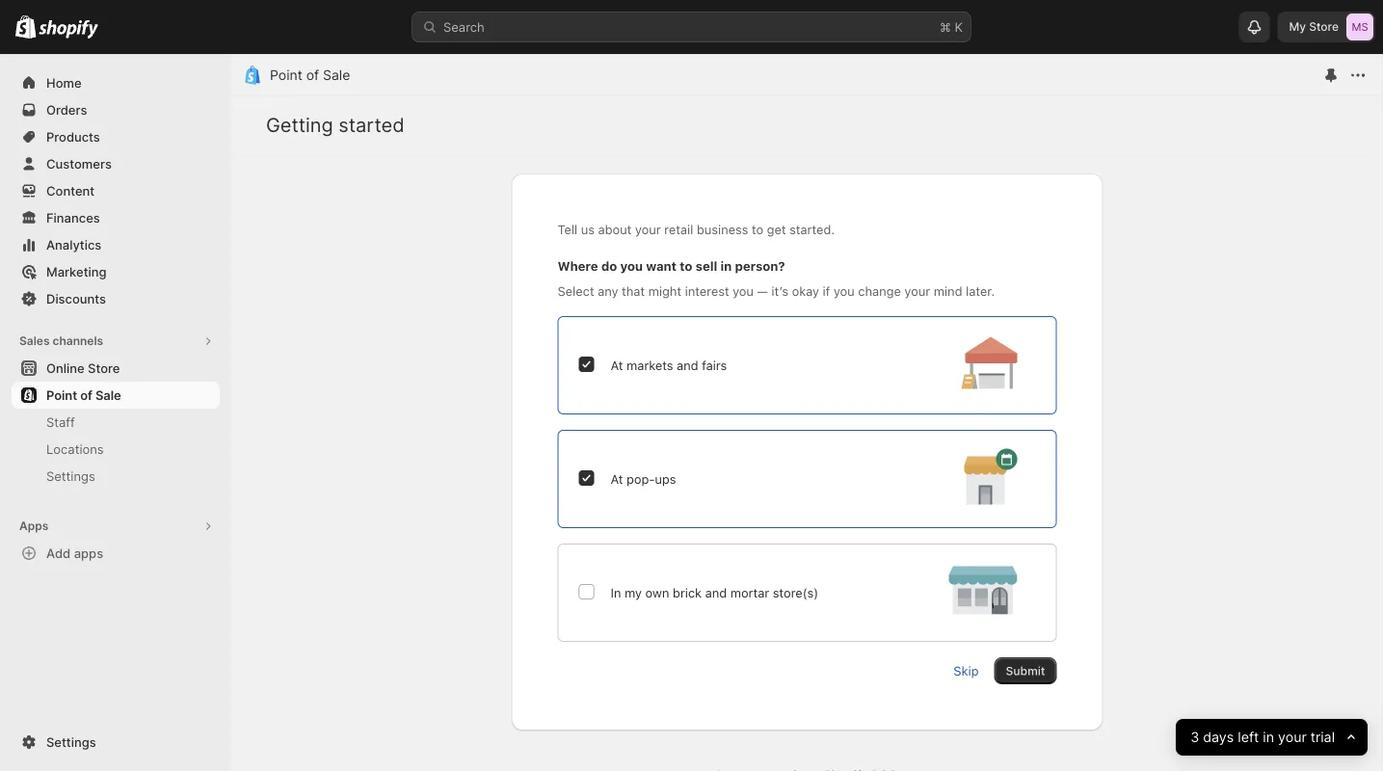 Task type: describe. For each thing, give the bounding box(es) containing it.
my store
[[1290, 20, 1340, 34]]

staff
[[46, 415, 75, 430]]

online
[[46, 361, 85, 376]]

0 horizontal spatial of
[[80, 388, 92, 403]]

started
[[339, 113, 405, 137]]

sales channels
[[19, 334, 103, 348]]

marketing link
[[12, 258, 220, 285]]

content link
[[12, 177, 220, 204]]

3 days left in your trial
[[1191, 730, 1335, 746]]

products
[[46, 129, 100, 144]]

1 horizontal spatial of
[[306, 67, 319, 83]]

getting started
[[266, 113, 405, 137]]

add
[[46, 546, 71, 561]]

store for online store
[[88, 361, 120, 376]]

apps button
[[12, 513, 220, 540]]

analytics link
[[12, 231, 220, 258]]

online store
[[46, 361, 120, 376]]

online store button
[[0, 355, 231, 382]]

orders
[[46, 102, 87, 117]]

apps
[[74, 546, 103, 561]]

home
[[46, 75, 82, 90]]

discounts
[[46, 291, 106, 306]]

apps
[[19, 519, 48, 533]]

2 settings from the top
[[46, 735, 96, 750]]

1 settings link from the top
[[12, 463, 220, 490]]

1 vertical spatial sale
[[95, 388, 121, 403]]

1 horizontal spatial point of sale link
[[270, 67, 350, 83]]

my
[[1290, 20, 1307, 34]]

customers
[[46, 156, 112, 171]]

1 horizontal spatial point of sale
[[270, 67, 350, 83]]

products link
[[12, 123, 220, 150]]

sales channels button
[[12, 328, 220, 355]]

home link
[[12, 69, 220, 96]]

marketing
[[46, 264, 107, 279]]



Task type: vqa. For each thing, say whether or not it's contained in the screenshot.
online store link
yes



Task type: locate. For each thing, give the bounding box(es) containing it.
1 horizontal spatial shopify image
[[39, 20, 99, 39]]

1 vertical spatial point
[[46, 388, 77, 403]]

0 horizontal spatial store
[[88, 361, 120, 376]]

1 horizontal spatial sale
[[323, 67, 350, 83]]

settings link
[[12, 463, 220, 490], [12, 729, 220, 756]]

1 settings from the top
[[46, 469, 95, 484]]

in
[[1263, 730, 1275, 746]]

add apps
[[46, 546, 103, 561]]

0 horizontal spatial point of sale
[[46, 388, 121, 403]]

3
[[1191, 730, 1200, 746]]

online store link
[[12, 355, 220, 382]]

finances link
[[12, 204, 220, 231]]

analytics
[[46, 237, 102, 252]]

point up staff
[[46, 388, 77, 403]]

your
[[1279, 730, 1307, 746]]

1 horizontal spatial store
[[1310, 20, 1340, 34]]

settings
[[46, 469, 95, 484], [46, 735, 96, 750]]

0 vertical spatial settings link
[[12, 463, 220, 490]]

1 vertical spatial point of sale link
[[12, 382, 220, 409]]

sale down online store button
[[95, 388, 121, 403]]

point of sale up the "getting"
[[270, 67, 350, 83]]

1 vertical spatial point of sale
[[46, 388, 121, 403]]

trial
[[1311, 730, 1335, 746]]

of
[[306, 67, 319, 83], [80, 388, 92, 403]]

0 vertical spatial point of sale
[[270, 67, 350, 83]]

0 vertical spatial point of sale link
[[270, 67, 350, 83]]

discounts link
[[12, 285, 220, 312]]

of down online store
[[80, 388, 92, 403]]

store for my store
[[1310, 20, 1340, 34]]

getting
[[266, 113, 333, 137]]

⌘
[[940, 19, 952, 34]]

0 vertical spatial of
[[306, 67, 319, 83]]

sales
[[19, 334, 50, 348]]

point of sale link
[[270, 67, 350, 83], [12, 382, 220, 409]]

search
[[444, 19, 485, 34]]

1 vertical spatial settings link
[[12, 729, 220, 756]]

⌘ k
[[940, 19, 963, 34]]

0 vertical spatial point
[[270, 67, 303, 83]]

0 horizontal spatial sale
[[95, 388, 121, 403]]

finances
[[46, 210, 100, 225]]

point of sale link down online store
[[12, 382, 220, 409]]

point of sale
[[270, 67, 350, 83], [46, 388, 121, 403]]

point of sale down online store
[[46, 388, 121, 403]]

my store image
[[1347, 14, 1374, 41]]

locations link
[[12, 436, 220, 463]]

sale up getting started
[[323, 67, 350, 83]]

staff link
[[12, 409, 220, 436]]

2 settings link from the top
[[12, 729, 220, 756]]

0 vertical spatial store
[[1310, 20, 1340, 34]]

store right my
[[1310, 20, 1340, 34]]

1 vertical spatial store
[[88, 361, 120, 376]]

point right icon for point of sale
[[270, 67, 303, 83]]

store
[[1310, 20, 1340, 34], [88, 361, 120, 376]]

1 vertical spatial settings
[[46, 735, 96, 750]]

0 horizontal spatial point of sale link
[[12, 382, 220, 409]]

left
[[1238, 730, 1260, 746]]

store inside "link"
[[88, 361, 120, 376]]

customers link
[[12, 150, 220, 177]]

point
[[270, 67, 303, 83], [46, 388, 77, 403]]

shopify image
[[15, 15, 36, 38], [39, 20, 99, 39]]

0 vertical spatial sale
[[323, 67, 350, 83]]

add apps button
[[12, 540, 220, 567]]

0 horizontal spatial shopify image
[[15, 15, 36, 38]]

icon for point of sale image
[[243, 66, 262, 85]]

channels
[[53, 334, 103, 348]]

of up the "getting"
[[306, 67, 319, 83]]

content
[[46, 183, 95, 198]]

point of sale link up the "getting"
[[270, 67, 350, 83]]

sale
[[323, 67, 350, 83], [95, 388, 121, 403]]

1 horizontal spatial point
[[270, 67, 303, 83]]

0 horizontal spatial point
[[46, 388, 77, 403]]

3 days left in your trial button
[[1176, 719, 1368, 756]]

1 vertical spatial of
[[80, 388, 92, 403]]

orders link
[[12, 96, 220, 123]]

locations
[[46, 442, 104, 457]]

store down sales channels button
[[88, 361, 120, 376]]

k
[[955, 19, 963, 34]]

days
[[1204, 730, 1234, 746]]

0 vertical spatial settings
[[46, 469, 95, 484]]



